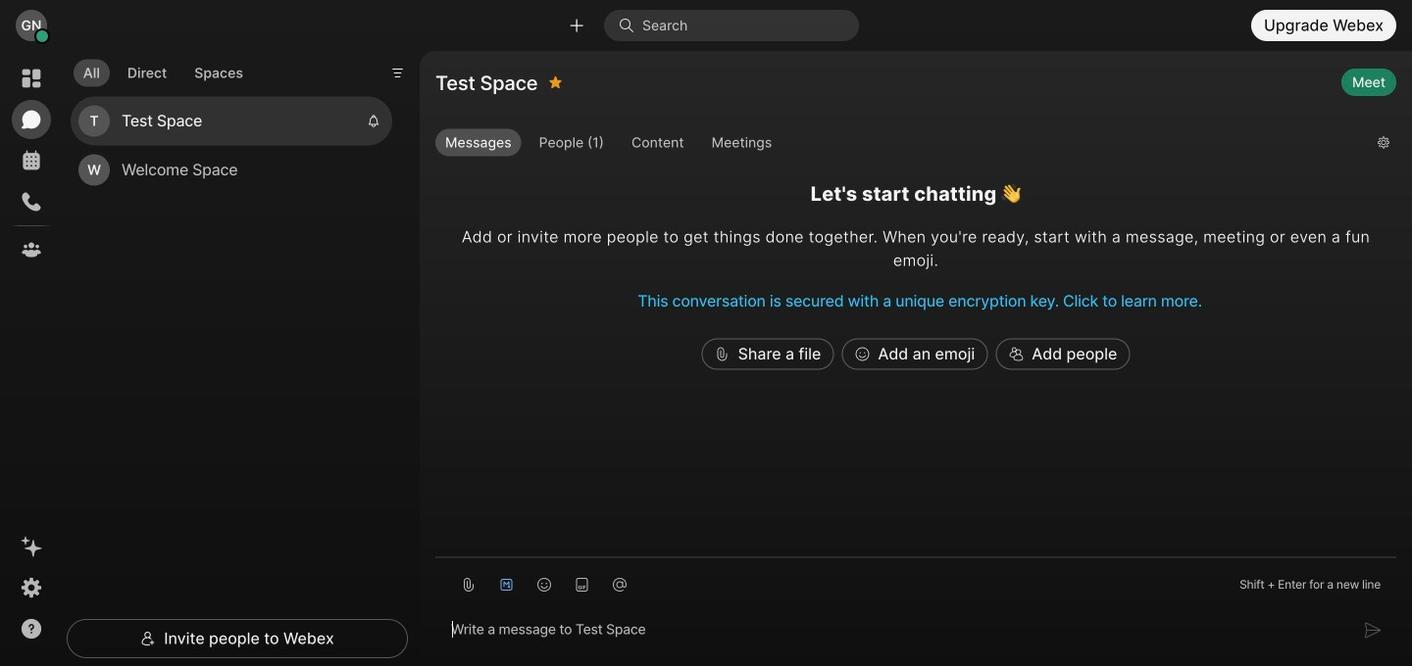 Task type: describe. For each thing, give the bounding box(es) containing it.
test space, you will be notified of all new messages in this space list item
[[71, 97, 392, 146]]

you will be notified of all new messages in this space image
[[367, 114, 381, 128]]



Task type: vqa. For each thing, say whether or not it's contained in the screenshot.
second General list item from the bottom of the page
no



Task type: locate. For each thing, give the bounding box(es) containing it.
webex tab list
[[12, 59, 51, 270]]

welcome space list item
[[71, 146, 392, 195]]

message composer toolbar element
[[436, 559, 1397, 604]]

tab list
[[69, 47, 258, 92]]

navigation
[[0, 51, 63, 667]]

group
[[436, 129, 1362, 161]]



